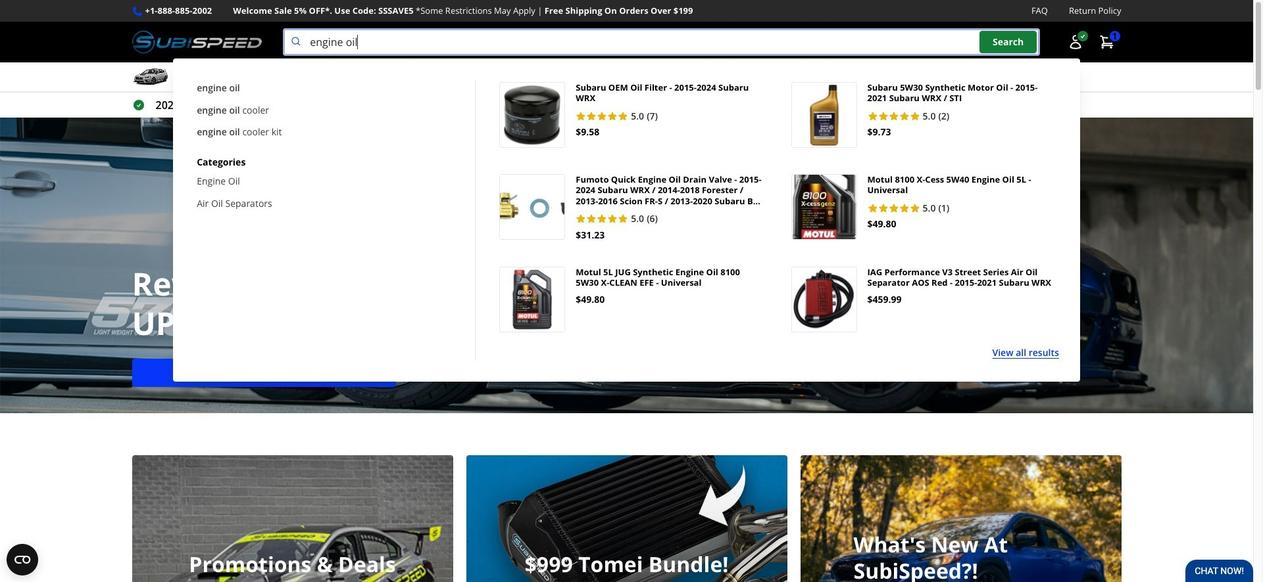 Task type: describe. For each thing, give the bounding box(es) containing it.
search input field
[[283, 28, 1040, 56]]

motul 5l jug synthetic engine oil 8100 5w30 x-clean efe - universal image
[[500, 268, 565, 332]]

motul 8100 x-cess 5w40 engine oil 5l - universal image
[[792, 175, 856, 240]]

coilovers image
[[466, 456, 787, 583]]

iag performance v3 street series air oil separator aos red - 2015-2021 subaru wrx image
[[792, 268, 856, 332]]

subaru oem oil filter - 2015-2024 subaru wrx image
[[500, 83, 565, 147]]



Task type: vqa. For each thing, say whether or not it's contained in the screenshot.
"Subispeed logo" on the top
yes



Task type: locate. For each thing, give the bounding box(es) containing it.
deals image
[[132, 456, 453, 583]]

subaru 5w30 synthetic motor oil - 2015-2021 subaru wrx / sti image
[[792, 83, 856, 147]]

button image
[[1067, 34, 1083, 50]]

subispeed logo image
[[132, 28, 262, 56]]

rewards program image
[[0, 118, 1253, 414]]

fumoto quick engine oil drain valve - 2015-2024 subaru wrx / 2014-2018 forester / 2013-2016 scion fr-s / 2013-2020 subaru brz / 2017-2019 toyota 86 image
[[500, 175, 565, 240]]

open widget image
[[7, 545, 38, 576]]

earn rewards image
[[800, 456, 1121, 583]]



